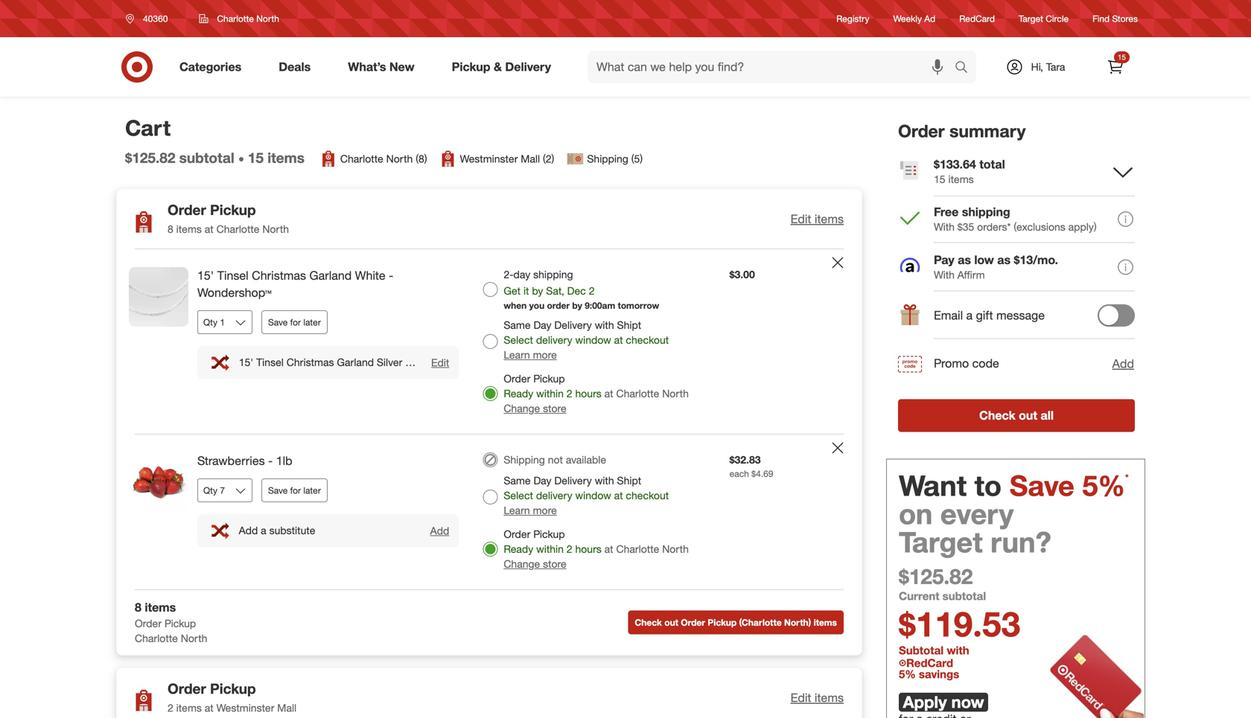 Task type: vqa. For each thing, say whether or not it's contained in the screenshot.
middle 1
no



Task type: locate. For each thing, give the bounding box(es) containing it.
1 horizontal spatial -
[[389, 269, 394, 283]]

redcard up apply
[[907, 657, 954, 670]]

1 horizontal spatial 15'
[[239, 356, 253, 369]]

15 inside $133.64 total 15 items
[[934, 173, 946, 186]]

0 vertical spatial learn
[[504, 349, 530, 362]]

for down 15' tinsel christmas garland white - wondershop™
[[290, 317, 301, 328]]

pickup & delivery
[[452, 60, 551, 74]]

15'
[[197, 269, 214, 283], [239, 356, 253, 369]]

save
[[268, 317, 288, 328], [1010, 469, 1075, 503], [268, 485, 288, 496]]

2 window from the top
[[575, 489, 611, 502]]

ready for strawberries - 1lb
[[504, 543, 534, 556]]

0 vertical spatial order pickup ready within 2 hours at charlotte north change store
[[504, 373, 689, 415]]

2-
[[504, 268, 514, 281]]

with down pay on the top right
[[934, 269, 955, 282]]

1 vertical spatial hours
[[575, 543, 602, 556]]

1 select from the top
[[504, 334, 533, 347]]

2 horizontal spatial -
[[405, 356, 409, 369]]

2 ready from the top
[[504, 543, 534, 556]]

select down when
[[504, 334, 533, 347]]

2 vertical spatial 15
[[934, 173, 946, 186]]

at inside 'order pickup 2 items at westminster mall'
[[205, 702, 214, 715]]

1 horizontal spatial shipping
[[587, 152, 629, 165]]

more for strawberries - 1lb
[[533, 504, 557, 517]]

0 vertical spatial day
[[534, 319, 552, 332]]

0 horizontal spatial a
[[261, 525, 266, 538]]

save right the to in the right bottom of the page
[[1010, 469, 1075, 503]]

15 for 15
[[1118, 53, 1126, 62]]

1 vertical spatial edit
[[431, 356, 449, 369]]

save for later button for 1lb
[[261, 479, 328, 503]]

with down 9:00am
[[595, 319, 614, 332]]

with down available
[[595, 475, 614, 488]]

want to save 5% *
[[899, 469, 1129, 503]]

at
[[205, 223, 214, 236], [614, 334, 623, 347], [605, 387, 613, 400], [614, 489, 623, 502], [605, 543, 613, 556], [205, 702, 214, 715]]

target inside on every target run?
[[899, 525, 983, 560]]

mall
[[521, 152, 540, 165], [277, 702, 297, 715]]

0 vertical spatial hours
[[575, 387, 602, 400]]

a inside group
[[261, 525, 266, 538]]

2 store from the top
[[543, 558, 567, 571]]

tinsel for 15' tinsel christmas garland white - wondershop™
[[217, 269, 249, 283]]

charlotte inside 'order pickup 8 items at charlotte north'
[[216, 223, 260, 236]]

0 horizontal spatial wondershop™
[[197, 286, 272, 300]]

1 vertical spatial same
[[504, 475, 531, 488]]

1 delivery from the top
[[536, 334, 573, 347]]

1 same from the top
[[504, 319, 531, 332]]

more down you
[[533, 349, 557, 362]]

learn more button for strawberries - 1lb
[[504, 504, 557, 518]]

8 inside 8 items order pickup charlotte north
[[135, 601, 141, 615]]

0 horizontal spatial -
[[268, 454, 273, 469]]

cart
[[125, 115, 171, 141]]

wondershop™ inside 15' tinsel christmas garland white - wondershop™
[[197, 286, 272, 300]]

more down shipping not available
[[533, 504, 557, 517]]

at inside 'order pickup 8 items at charlotte north'
[[205, 223, 214, 236]]

select down shipping not available
[[504, 489, 533, 502]]

delivery right &
[[505, 60, 551, 74]]

delivery inside pickup & delivery link
[[505, 60, 551, 74]]

1 vertical spatial mall
[[277, 702, 297, 715]]

charlotte inside list
[[340, 152, 383, 165]]

8
[[168, 223, 173, 236], [135, 601, 141, 615]]

1 change from the top
[[504, 402, 540, 415]]

Store pickup radio
[[483, 542, 498, 557]]

1 vertical spatial save for later
[[268, 485, 321, 496]]

within for 15' tinsel christmas garland white - wondershop™
[[536, 387, 564, 400]]

for for 1lb
[[290, 485, 301, 496]]

1 learn more button from the top
[[504, 348, 557, 363]]

2 edit items button from the top
[[791, 690, 844, 707]]

0 vertical spatial same
[[504, 319, 531, 332]]

checkout
[[626, 334, 669, 347], [626, 489, 669, 502]]

what's new
[[348, 60, 415, 74]]

2 edit items from the top
[[791, 691, 844, 706]]

check out order pickup (charlotte north) items button
[[628, 611, 844, 635]]

window for strawberries - 1lb
[[575, 489, 611, 502]]

a left gift
[[967, 309, 973, 323]]

shipping not available
[[504, 454, 606, 467]]

christmas for silver
[[287, 356, 334, 369]]

*
[[1126, 472, 1129, 484]]

1 vertical spatial for
[[290, 485, 301, 496]]

0 vertical spatial delivery
[[505, 60, 551, 74]]

learn more button down you
[[504, 348, 557, 363]]

learn for 15' tinsel christmas garland white - wondershop™
[[504, 349, 530, 362]]

2 more from the top
[[533, 504, 557, 517]]

2 hours from the top
[[575, 543, 602, 556]]

0 vertical spatial add button
[[1112, 355, 1135, 373]]

15 link
[[1099, 51, 1132, 83]]

- left 1lb
[[268, 454, 273, 469]]

0 vertical spatial change store button
[[504, 402, 567, 416]]

order pickup ready within 2 hours at charlotte north change store
[[504, 373, 689, 415], [504, 528, 689, 571]]

0 vertical spatial 15
[[1118, 53, 1126, 62]]

(5)
[[631, 152, 643, 165]]

15 down the stores
[[1118, 53, 1126, 62]]

change store button right store pickup radio
[[504, 402, 567, 416]]

1 vertical spatial change
[[504, 558, 540, 571]]

1 learn from the top
[[504, 349, 530, 362]]

2 save for later from the top
[[268, 485, 321, 496]]

2 horizontal spatial add
[[1113, 357, 1134, 371]]

same down when
[[504, 319, 531, 332]]

order summary
[[898, 121, 1026, 142]]

1 vertical spatial delivery
[[555, 319, 592, 332]]

1 window from the top
[[575, 334, 611, 347]]

2 learn from the top
[[504, 504, 530, 517]]

1 vertical spatial day
[[534, 475, 552, 488]]

0 vertical spatial same day delivery with shipt select delivery window at checkout learn more
[[504, 319, 669, 362]]

find
[[1093, 13, 1110, 24]]

0 horizontal spatial tinsel
[[217, 269, 249, 283]]

(8)
[[416, 152, 427, 165]]

1 edit items from the top
[[791, 212, 844, 226]]

delivery down "order"
[[555, 319, 592, 332]]

15 for 15 items
[[248, 149, 264, 166]]

1 vertical spatial window
[[575, 489, 611, 502]]

1 more from the top
[[533, 349, 557, 362]]

registry
[[837, 13, 870, 24]]

1 vertical spatial check
[[635, 617, 662, 629]]

delivery down available
[[555, 475, 592, 488]]

charlotte north
[[217, 13, 279, 24]]

0 vertical spatial mall
[[521, 152, 540, 165]]

delivery for 15' tinsel christmas garland white - wondershop™
[[555, 319, 592, 332]]

shipping left the (5)
[[587, 152, 629, 165]]

more for 15' tinsel christmas garland white - wondershop™
[[533, 349, 557, 362]]

1 hours from the top
[[575, 387, 602, 400]]

0 horizontal spatial $125.82
[[125, 149, 175, 166]]

1 vertical spatial with
[[595, 475, 614, 488]]

with inside free shipping with $35 orders* (exclusions apply)
[[934, 220, 955, 233]]

1 vertical spatial 8
[[135, 601, 141, 615]]

1 with from the top
[[934, 220, 955, 233]]

save down 15' tinsel christmas garland white - wondershop™
[[268, 317, 288, 328]]

0 vertical spatial a
[[967, 309, 973, 323]]

with up savings at the right
[[947, 644, 970, 658]]

None radio
[[483, 282, 498, 297], [483, 453, 498, 468], [483, 490, 498, 505], [483, 282, 498, 297], [483, 453, 498, 468], [483, 490, 498, 505]]

0 horizontal spatial check
[[635, 617, 662, 629]]

pickup
[[452, 60, 491, 74], [210, 201, 256, 219], [534, 373, 565, 386], [534, 528, 565, 541], [165, 617, 196, 630], [708, 617, 737, 629], [210, 681, 256, 698]]

change for strawberries - 1lb
[[504, 558, 540, 571]]

2 horizontal spatial 15
[[1118, 53, 1126, 62]]

2 later from the top
[[303, 485, 321, 496]]

when
[[504, 300, 527, 311]]

what's
[[348, 60, 386, 74]]

1 vertical spatial ready
[[504, 543, 534, 556]]

not
[[548, 454, 563, 467]]

2 change from the top
[[504, 558, 540, 571]]

with
[[595, 319, 614, 332], [595, 475, 614, 488], [947, 644, 970, 658]]

target down want
[[899, 525, 983, 560]]

1 later from the top
[[303, 317, 321, 328]]

1 horizontal spatial out
[[1019, 409, 1038, 423]]

pickup inside button
[[708, 617, 737, 629]]

within right store pickup radio
[[536, 387, 564, 400]]

1 horizontal spatial add button
[[1112, 355, 1135, 373]]

shipping inside list
[[587, 152, 629, 165]]

- for silver
[[405, 356, 409, 369]]

find stores link
[[1093, 12, 1138, 25]]

2 within from the top
[[536, 543, 564, 556]]

$125.82 up $119.53
[[899, 564, 973, 590]]

as right low
[[998, 253, 1011, 268]]

9:00am
[[585, 300, 616, 311]]

0 vertical spatial with
[[595, 319, 614, 332]]

learn down shipping not available
[[504, 504, 530, 517]]

$125.82 current subtotal $119.53
[[899, 564, 1021, 646]]

shipping inside 2-day shipping get it by sat, dec 2 when you order by 9:00am tomorrow
[[533, 268, 573, 281]]

What can we help you find? suggestions appear below search field
[[588, 51, 959, 83]]

items inside 'order pickup 2 items at westminster mall'
[[176, 702, 202, 715]]

1lb
[[276, 454, 292, 469]]

edit items button for order pickup 8 items at charlotte north
[[791, 211, 844, 228]]

white
[[355, 269, 386, 283]]

8 inside 'order pickup 8 items at charlotte north'
[[168, 223, 173, 236]]

1 ready from the top
[[504, 387, 534, 400]]

1 horizontal spatial 15
[[934, 173, 946, 186]]

later for christmas
[[303, 317, 321, 328]]

save for later down 15' tinsel christmas garland white - wondershop™
[[268, 317, 321, 328]]

1 save for later button from the top
[[261, 311, 328, 334]]

0 vertical spatial wondershop™
[[197, 286, 272, 300]]

1 horizontal spatial wondershop™
[[412, 356, 477, 369]]

2 shipt from the top
[[617, 475, 641, 488]]

1 order pickup ready within 2 hours at charlotte north change store from the top
[[504, 373, 689, 415]]

learn more button for 15' tinsel christmas garland white - wondershop™
[[504, 348, 557, 363]]

target
[[1019, 13, 1044, 24], [899, 525, 983, 560]]

1 vertical spatial shipping
[[504, 454, 545, 467]]

same day delivery with shipt select delivery window at checkout learn more down available
[[504, 475, 669, 517]]

later down 15' tinsel christmas garland white - wondershop™ link
[[303, 317, 321, 328]]

0 vertical spatial $125.82
[[125, 149, 175, 166]]

deals link
[[266, 51, 329, 83]]

run?
[[991, 525, 1052, 560]]

shipping up orders*
[[962, 205, 1011, 219]]

1 vertical spatial delivery
[[536, 489, 573, 502]]

(exclusions
[[1014, 220, 1066, 233]]

check out all
[[980, 409, 1054, 423]]

later
[[303, 317, 321, 328], [303, 485, 321, 496]]

edit items for order pickup 8 items at charlotte north
[[791, 212, 844, 226]]

learn more button down shipping not available
[[504, 504, 557, 518]]

add a substitute
[[239, 525, 315, 538]]

2 with from the top
[[934, 269, 955, 282]]

orders*
[[977, 220, 1011, 233]]

- for white
[[389, 269, 394, 283]]

1 vertical spatial target
[[899, 525, 983, 560]]

1 vertical spatial learn
[[504, 504, 530, 517]]

15
[[1118, 53, 1126, 62], [248, 149, 264, 166], [934, 173, 946, 186]]

target left circle
[[1019, 13, 1044, 24]]

with inside pay as low as $13/mo. with affirm
[[934, 269, 955, 282]]

$125.82
[[125, 149, 175, 166], [899, 564, 973, 590]]

0 horizontal spatial mall
[[277, 702, 297, 715]]

edit items
[[791, 212, 844, 226], [791, 691, 844, 706]]

edit inside button
[[431, 356, 449, 369]]

1 horizontal spatial as
[[998, 253, 1011, 268]]

0 horizontal spatial target
[[899, 525, 983, 560]]

1 vertical spatial shipt
[[617, 475, 641, 488]]

subtotal up 'order pickup 8 items at charlotte north'
[[179, 149, 234, 166]]

delivery down "order"
[[536, 334, 573, 347]]

by
[[532, 285, 543, 298], [572, 300, 582, 311]]

new
[[389, 60, 415, 74]]

1 vertical spatial redcard
[[907, 657, 954, 670]]

apply
[[903, 693, 947, 713]]

2 delivery from the top
[[536, 489, 573, 502]]

tomorrow
[[618, 300, 659, 311]]

for down 1lb
[[290, 485, 301, 496]]

1 horizontal spatial target
[[1019, 13, 1044, 24]]

delivery down shipping not available
[[536, 489, 573, 502]]

learn more button
[[504, 348, 557, 363], [504, 504, 557, 518]]

same day delivery with shipt select delivery window at checkout learn more for 15' tinsel christmas garland white - wondershop™
[[504, 319, 669, 362]]

garland left silver
[[337, 356, 374, 369]]

within
[[536, 387, 564, 400], [536, 543, 564, 556]]

0 vertical spatial later
[[303, 317, 321, 328]]

select
[[504, 334, 533, 347], [504, 489, 533, 502]]

1 vertical spatial more
[[533, 504, 557, 517]]

1 horizontal spatial mall
[[521, 152, 540, 165]]

redcard right ad
[[960, 13, 995, 24]]

0 horizontal spatial shipping
[[533, 268, 573, 281]]

2 day from the top
[[534, 475, 552, 488]]

dec
[[567, 285, 586, 298]]

0 vertical spatial shipping
[[587, 152, 629, 165]]

window down 9:00am
[[575, 334, 611, 347]]

2 cart item ready to fulfill group from the top
[[117, 435, 862, 590]]

2 same from the top
[[504, 475, 531, 488]]

north inside list
[[386, 152, 413, 165]]

same for strawberries - 1lb
[[504, 475, 531, 488]]

edit for order pickup 8 items at charlotte north
[[791, 212, 812, 226]]

0 horizontal spatial westminster
[[216, 702, 274, 715]]

0 vertical spatial change
[[504, 402, 540, 415]]

1 vertical spatial shipping
[[533, 268, 573, 281]]

subtotal inside $125.82 current subtotal $119.53
[[943, 590, 986, 604]]

window down available
[[575, 489, 611, 502]]

1 for from the top
[[290, 317, 301, 328]]

1 edit items button from the top
[[791, 211, 844, 228]]

check for 8
[[635, 617, 662, 629]]

charlotte inside 8 items order pickup charlotte north
[[135, 632, 178, 645]]

2 same day delivery with shipt select delivery window at checkout learn more from the top
[[504, 475, 669, 517]]

day for strawberries - 1lb
[[534, 475, 552, 488]]

$125.82 inside $125.82 current subtotal $119.53
[[899, 564, 973, 590]]

save for later button down 1lb
[[261, 479, 328, 503]]

1 vertical spatial wondershop™
[[412, 356, 477, 369]]

on every target run?
[[899, 497, 1052, 560]]

save for later button
[[261, 311, 328, 334], [261, 479, 328, 503]]

1 horizontal spatial check
[[980, 409, 1016, 423]]

2 checkout from the top
[[626, 489, 669, 502]]

1 checkout from the top
[[626, 334, 669, 347]]

1 vertical spatial -
[[405, 356, 409, 369]]

total
[[980, 157, 1005, 172]]

save for later down 1lb
[[268, 485, 321, 496]]

out for order summary
[[1019, 409, 1038, 423]]

1 vertical spatial cart item ready to fulfill group
[[117, 435, 862, 590]]

shipping
[[962, 205, 1011, 219], [533, 268, 573, 281]]

save for 1lb
[[268, 485, 288, 496]]

2 learn more button from the top
[[504, 504, 557, 518]]

with down 'free'
[[934, 220, 955, 233]]

2 select from the top
[[504, 489, 533, 502]]

window for 15' tinsel christmas garland white - wondershop™
[[575, 334, 611, 347]]

1 vertical spatial edit items button
[[791, 690, 844, 707]]

with for 15' tinsel christmas garland white - wondershop™
[[595, 319, 614, 332]]

(charlotte
[[739, 617, 782, 629]]

delivery for 15' tinsel christmas garland white - wondershop™
[[536, 334, 573, 347]]

0 vertical spatial 15'
[[197, 269, 214, 283]]

shipping left the not
[[504, 454, 545, 467]]

same day delivery with shipt select delivery window at checkout learn more
[[504, 319, 669, 362], [504, 475, 669, 517]]

$3.00
[[730, 268, 755, 281]]

affirm image
[[900, 258, 920, 273]]

store for 15' tinsel christmas garland white - wondershop™
[[543, 402, 567, 415]]

0 vertical spatial delivery
[[536, 334, 573, 347]]

1 save for later from the top
[[268, 317, 321, 328]]

$125.82 for $125.82 subtotal
[[125, 149, 175, 166]]

1 horizontal spatial westminster
[[460, 152, 518, 165]]

1 vertical spatial with
[[934, 269, 955, 282]]

1 cart item ready to fulfill group from the top
[[117, 250, 862, 434]]

1 store from the top
[[543, 402, 567, 415]]

pickup inside 'order pickup 8 items at charlotte north'
[[210, 201, 256, 219]]

1 same day delivery with shipt select delivery window at checkout learn more from the top
[[504, 319, 669, 362]]

1 vertical spatial tinsel
[[256, 356, 284, 369]]

0 horizontal spatial add
[[239, 525, 258, 538]]

change store button right store pickup option
[[504, 557, 567, 572]]

0 vertical spatial more
[[533, 349, 557, 362]]

christmas inside 15' tinsel christmas garland white - wondershop™
[[252, 269, 306, 283]]

ready for 15' tinsel christmas garland white - wondershop™
[[504, 387, 534, 400]]

- inside 15' tinsel christmas garland white - wondershop™
[[389, 269, 394, 283]]

- right white
[[389, 269, 394, 283]]

0 horizontal spatial by
[[532, 285, 543, 298]]

a for add
[[261, 525, 266, 538]]

edit items for order pickup 2 items at westminster mall
[[791, 691, 844, 706]]

ad
[[925, 13, 936, 24]]

2 save for later button from the top
[[261, 479, 328, 503]]

15' inside 15' tinsel christmas garland white - wondershop™
[[197, 269, 214, 283]]

mall inside list
[[521, 152, 540, 165]]

1 vertical spatial 15'
[[239, 356, 253, 369]]

shipping up 'sat,'
[[533, 268, 573, 281]]

list
[[319, 150, 643, 168]]

0 vertical spatial out
[[1019, 409, 1038, 423]]

2 vertical spatial -
[[268, 454, 273, 469]]

ready right store pickup option
[[504, 543, 534, 556]]

for
[[290, 317, 301, 328], [290, 485, 301, 496]]

learn down when
[[504, 349, 530, 362]]

1 horizontal spatial tinsel
[[256, 356, 284, 369]]

search button
[[948, 51, 984, 86]]

0 vertical spatial within
[[536, 387, 564, 400]]

0 vertical spatial learn more button
[[504, 348, 557, 363]]

strawberries
[[197, 454, 265, 469]]

1 change store button from the top
[[504, 402, 567, 416]]

deals
[[279, 60, 311, 74]]

cart item ready to fulfill group containing 15' tinsel christmas garland white - wondershop™
[[117, 250, 862, 434]]

save down 1lb
[[268, 485, 288, 496]]

1 day from the top
[[534, 319, 552, 332]]

as up affirm
[[958, 253, 971, 268]]

same day delivery with shipt select delivery window at checkout learn more down 9:00am
[[504, 319, 669, 362]]

charlotte inside dropdown button
[[217, 13, 254, 24]]

save for later button down 15' tinsel christmas garland white - wondershop™
[[261, 311, 328, 334]]

order inside 'order pickup 8 items at charlotte north'
[[168, 201, 206, 219]]

0 vertical spatial edit
[[791, 212, 812, 226]]

1 vertical spatial garland
[[337, 356, 374, 369]]

shipping for shipping (5)
[[587, 152, 629, 165]]

tinsel inside 15' tinsel christmas garland white - wondershop™
[[217, 269, 249, 283]]

day for 15' tinsel christmas garland white - wondershop™
[[534, 319, 552, 332]]

within right store pickup option
[[536, 543, 564, 556]]

- right silver
[[405, 356, 409, 369]]

1 within from the top
[[536, 387, 564, 400]]

15 down $133.64
[[934, 173, 946, 186]]

1 vertical spatial $125.82
[[899, 564, 973, 590]]

subtotal right "current"
[[943, 590, 986, 604]]

learn for strawberries - 1lb
[[504, 504, 530, 517]]

affirm image
[[898, 256, 922, 280]]

affirm
[[958, 269, 985, 282]]

Store pickup radio
[[483, 387, 498, 402]]

wondershop™
[[197, 286, 272, 300], [412, 356, 477, 369]]

$125.82 down "cart"
[[125, 149, 175, 166]]

shipping for shipping not available
[[504, 454, 545, 467]]

delivery
[[536, 334, 573, 347], [536, 489, 573, 502]]

0 vertical spatial redcard
[[960, 13, 995, 24]]

westminster inside 'order pickup 2 items at westminster mall'
[[216, 702, 274, 715]]

garland inside 15' tinsel christmas garland white - wondershop™
[[309, 269, 352, 283]]

apply now
[[903, 693, 984, 713]]

0 horizontal spatial 8
[[135, 601, 141, 615]]

1 vertical spatial by
[[572, 300, 582, 311]]

1 shipt from the top
[[617, 319, 641, 332]]

shipt for strawberries - 1lb
[[617, 475, 641, 488]]

shipt for 15' tinsel christmas garland white - wondershop™
[[617, 319, 641, 332]]

select for 15' tinsel christmas garland white - wondershop™
[[504, 334, 533, 347]]

add for add a substitute
[[239, 525, 258, 538]]

by down the dec
[[572, 300, 582, 311]]

0 horizontal spatial subtotal
[[179, 149, 234, 166]]

out for 8
[[665, 617, 679, 629]]

cart item ready to fulfill group
[[117, 250, 862, 434], [117, 435, 862, 590]]

a left the 'substitute'
[[261, 525, 266, 538]]

0 vertical spatial westminster
[[460, 152, 518, 165]]

day down shipping not available
[[534, 475, 552, 488]]

day down you
[[534, 319, 552, 332]]

garland left white
[[309, 269, 352, 283]]

0 vertical spatial checkout
[[626, 334, 669, 347]]

1 horizontal spatial $125.82
[[899, 564, 973, 590]]

later down strawberries - 1lb link
[[303, 485, 321, 496]]

2 for from the top
[[290, 485, 301, 496]]

order inside button
[[681, 617, 705, 629]]

strawberries - 1lb link
[[197, 453, 459, 470]]

2 order pickup ready within 2 hours at charlotte north change store from the top
[[504, 528, 689, 571]]

same down shipping not available
[[504, 475, 531, 488]]

1 vertical spatial later
[[303, 485, 321, 496]]

15 up 'order pickup 8 items at charlotte north'
[[248, 149, 264, 166]]

same for 15' tinsel christmas garland white - wondershop™
[[504, 319, 531, 332]]

2 change store button from the top
[[504, 557, 567, 572]]

edit for order pickup 2 items at westminster mall
[[791, 691, 812, 706]]

change
[[504, 402, 540, 415], [504, 558, 540, 571]]

by right it
[[532, 285, 543, 298]]

1 vertical spatial christmas
[[287, 356, 334, 369]]

None radio
[[483, 335, 498, 349]]

0 vertical spatial garland
[[309, 269, 352, 283]]

ready right store pickup radio
[[504, 387, 534, 400]]



Task type: describe. For each thing, give the bounding box(es) containing it.
order
[[547, 300, 570, 311]]

pickup inside 8 items order pickup charlotte north
[[165, 617, 196, 630]]

you
[[529, 300, 545, 311]]

save for later button for christmas
[[261, 311, 328, 334]]

available
[[566, 454, 606, 467]]

2 vertical spatial with
[[947, 644, 970, 658]]

pay as low as $13/mo. with affirm
[[934, 253, 1059, 282]]

$125.82 subtotal
[[125, 149, 234, 166]]

items inside button
[[814, 617, 837, 629]]

$35
[[958, 220, 975, 233]]

order inside 8 items order pickup charlotte north
[[135, 617, 162, 630]]

wondershop™ for 15' tinsel christmas garland silver - wondershop™
[[412, 356, 477, 369]]

stores
[[1113, 13, 1138, 24]]

2 as from the left
[[998, 253, 1011, 268]]

15' for 15' tinsel christmas garland silver - wondershop™
[[239, 356, 253, 369]]

north inside 8 items order pickup charlotte north
[[181, 632, 207, 645]]

delivery for strawberries - 1lb
[[536, 489, 573, 502]]

later for 1lb
[[303, 485, 321, 496]]

15' for 15' tinsel christmas garland white - wondershop™
[[197, 269, 214, 283]]

shipping (5)
[[587, 152, 643, 165]]

select for strawberries - 1lb
[[504, 489, 533, 502]]

items inside $133.64 total 15 items
[[949, 173, 974, 186]]

to
[[975, 469, 1002, 503]]

0 vertical spatial subtotal
[[179, 149, 234, 166]]

each
[[730, 469, 749, 480]]

westminster inside list
[[460, 152, 518, 165]]

order pickup ready within 2 hours at charlotte north change store for 15' tinsel christmas garland white - wondershop™
[[504, 373, 689, 415]]

message
[[997, 309, 1045, 323]]

0 vertical spatial target
[[1019, 13, 1044, 24]]

pickup & delivery link
[[439, 51, 570, 83]]

sat,
[[546, 285, 564, 298]]

mall inside 'order pickup 2 items at westminster mall'
[[277, 702, 297, 715]]

day
[[514, 268, 531, 281]]

savings
[[919, 668, 960, 681]]

order pickup ready within 2 hours at charlotte north change store for strawberries - 1lb
[[504, 528, 689, 571]]

categories link
[[167, 51, 260, 83]]

2 inside 'order pickup 2 items at westminster mall'
[[168, 702, 173, 715]]

15 items
[[248, 149, 305, 166]]

garland for white
[[309, 269, 352, 283]]

north)
[[784, 617, 811, 629]]

free
[[934, 205, 959, 219]]

with for strawberries - 1lb
[[595, 475, 614, 488]]

every
[[941, 497, 1014, 532]]

same day delivery with shipt select delivery window at checkout learn more for strawberries - 1lb
[[504, 475, 669, 517]]

target circle
[[1019, 13, 1069, 24]]

items inside 8 items order pickup charlotte north
[[145, 601, 176, 615]]

all
[[1041, 409, 1054, 423]]

0 vertical spatial by
[[532, 285, 543, 298]]

save for later for christmas
[[268, 317, 321, 328]]

add for the rightmost add button
[[1113, 357, 1134, 371]]

$32.83 each $4.69
[[730, 454, 774, 480]]

what's new link
[[335, 51, 433, 83]]

add for bottommost add button
[[430, 525, 449, 538]]

list containing charlotte north (8)
[[319, 150, 643, 168]]

target circle link
[[1019, 12, 1069, 25]]

change store button for 15' tinsel christmas garland white - wondershop™
[[504, 402, 567, 416]]

change store button for strawberries - 1lb
[[504, 557, 567, 572]]

a for email
[[967, 309, 973, 323]]

registry link
[[837, 12, 870, 25]]

$125.82 for $125.82 current subtotal $119.53
[[899, 564, 973, 590]]

items inside 'order pickup 8 items at charlotte north'
[[176, 223, 202, 236]]

wondershop™ for 15' tinsel christmas garland white - wondershop™
[[197, 286, 272, 300]]

hi,
[[1031, 60, 1044, 73]]

0 horizontal spatial 5%
[[899, 668, 916, 681]]

save for christmas
[[268, 317, 288, 328]]

15' tinsel christmas garland white - wondershop™
[[197, 269, 394, 300]]

north inside 'order pickup 8 items at charlotte north'
[[262, 223, 289, 236]]

garland for silver
[[337, 356, 374, 369]]

circle
[[1046, 13, 1069, 24]]

check out all button
[[898, 400, 1135, 433]]

cart item ready to fulfill group containing strawberries - 1lb
[[117, 435, 862, 590]]

on
[[899, 497, 933, 532]]

2-day shipping get it by sat, dec 2 when you order by 9:00am tomorrow
[[504, 268, 659, 311]]

1 vertical spatial add button
[[430, 524, 450, 539]]

charlotte north button
[[189, 5, 289, 32]]

redcard link
[[960, 12, 995, 25]]

it
[[524, 285, 529, 298]]

low
[[975, 253, 994, 268]]

westminster mall (2)
[[460, 152, 554, 165]]

15' tinsel christmas garland white - wondershop™ link
[[197, 268, 459, 302]]

promo code
[[934, 357, 1000, 371]]

christmas for white
[[252, 269, 306, 283]]

hours for 15' tinsel christmas garland white - wondershop™
[[575, 387, 602, 400]]

email a gift message
[[934, 309, 1045, 323]]

check out order pickup (charlotte north) items
[[635, 617, 837, 629]]

weekly ad link
[[894, 12, 936, 25]]

current
[[899, 590, 940, 604]]

checkout for strawberries - 1lb
[[626, 489, 669, 502]]

edit items button for order pickup 2 items at westminster mall
[[791, 690, 844, 707]]

1 horizontal spatial redcard
[[960, 13, 995, 24]]

40360
[[143, 13, 168, 24]]

charlotte north (8)
[[340, 152, 427, 165]]

0 vertical spatial 5%
[[1083, 469, 1126, 503]]

categories
[[180, 60, 242, 74]]

north inside dropdown button
[[256, 13, 279, 24]]

shipping inside free shipping with $35 orders* (exclusions apply)
[[962, 205, 1011, 219]]

pickup inside 'order pickup 2 items at westminster mall'
[[210, 681, 256, 698]]

save for later for 1lb
[[268, 485, 321, 496]]

order pickup 8 items at charlotte north
[[168, 201, 289, 236]]

store for strawberries - 1lb
[[543, 558, 567, 571]]

email
[[934, 309, 963, 323]]

tinsel for 15' tinsel christmas garland silver - wondershop™
[[256, 356, 284, 369]]

search
[[948, 61, 984, 76]]

hours for strawberries - 1lb
[[575, 543, 602, 556]]

$4.69
[[752, 469, 774, 480]]

(2)
[[543, 152, 554, 165]]

summary
[[950, 121, 1026, 142]]

2 inside 2-day shipping get it by sat, dec 2 when you order by 9:00am tomorrow
[[589, 285, 595, 298]]

code
[[973, 357, 1000, 371]]

1 as from the left
[[958, 253, 971, 268]]

change for 15' tinsel christmas garland white - wondershop™
[[504, 402, 540, 415]]

15&#39; tinsel christmas garland white - wondershop&#8482; image
[[129, 268, 188, 327]]

order inside 'order pickup 2 items at westminster mall'
[[168, 681, 206, 698]]

substitute
[[269, 525, 315, 538]]

&
[[494, 60, 502, 74]]

$32.83
[[730, 454, 761, 467]]

tara
[[1046, 60, 1065, 73]]

8 items order pickup charlotte north
[[135, 601, 207, 645]]

within for strawberries - 1lb
[[536, 543, 564, 556]]

apply)
[[1069, 220, 1097, 233]]

subtotal
[[899, 644, 944, 658]]

$133.64
[[934, 157, 976, 172]]

check for order summary
[[980, 409, 1016, 423]]

get
[[504, 285, 521, 298]]

weekly ad
[[894, 13, 936, 24]]

gift
[[976, 309, 993, 323]]

5% savings
[[899, 668, 960, 681]]

order pickup 2 items at westminster mall
[[168, 681, 297, 715]]

silver
[[377, 356, 403, 369]]

now
[[952, 693, 984, 713]]

40360 button
[[116, 5, 184, 32]]

strawberries - 1lb image
[[129, 453, 188, 513]]

for for christmas
[[290, 317, 301, 328]]

hi, tara
[[1031, 60, 1065, 73]]

checkout for 15' tinsel christmas garland white - wondershop™
[[626, 334, 669, 347]]

subtotal with
[[899, 644, 973, 658]]

promo
[[934, 357, 969, 371]]

edit button
[[431, 356, 450, 370]]

delivery for strawberries - 1lb
[[555, 475, 592, 488]]

15' tinsel christmas garland silver - wondershop™
[[239, 356, 477, 369]]

strawberries - 1lb
[[197, 454, 292, 469]]



